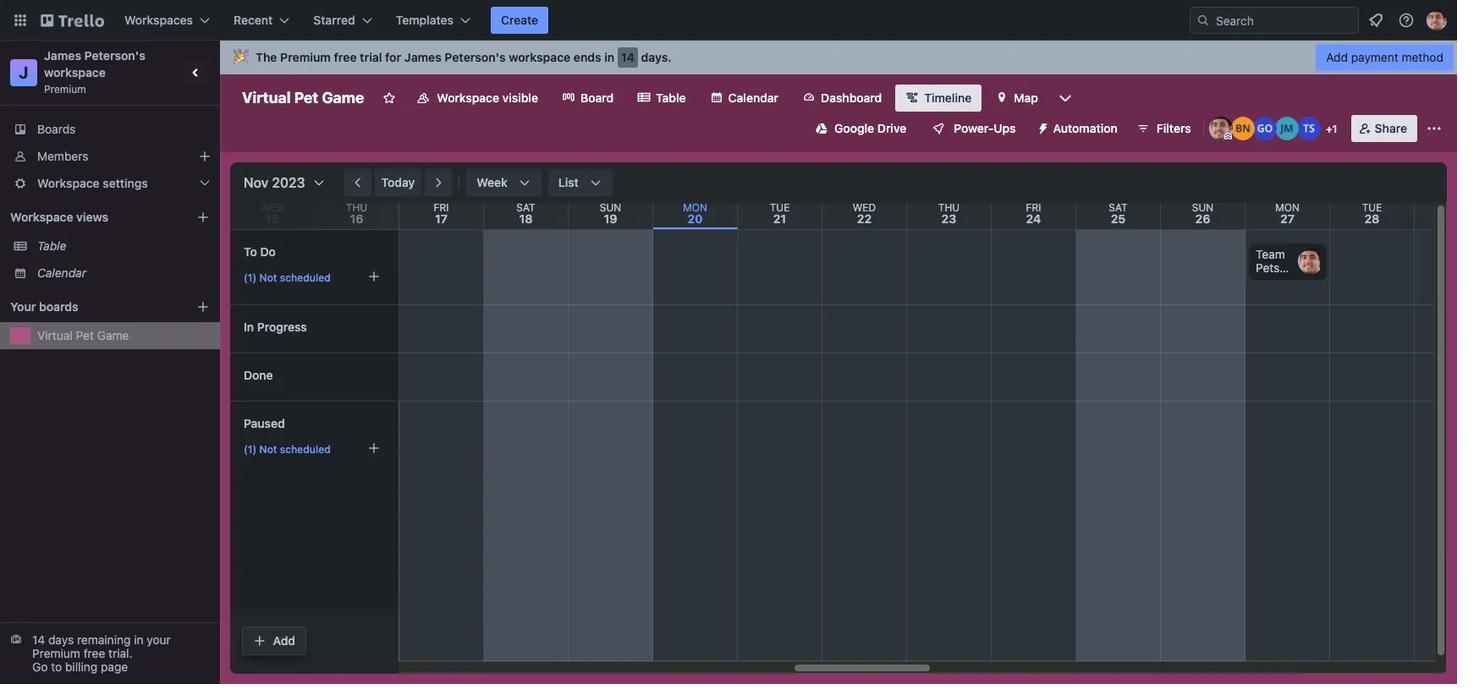 Task type: vqa. For each thing, say whether or not it's contained in the screenshot.


Task type: describe. For each thing, give the bounding box(es) containing it.
sun for 19
[[600, 201, 621, 214]]

(1) not scheduled button for paused
[[238, 436, 387, 463]]

(1) not scheduled for paused
[[244, 443, 331, 456]]

sat for 25
[[1109, 201, 1128, 214]]

team pets brainstorm
[[1256, 247, 1316, 289]]

board link
[[552, 85, 624, 112]]

🎉
[[234, 50, 249, 64]]

create
[[501, 13, 538, 27]]

primary element
[[0, 0, 1457, 41]]

method
[[1402, 50, 1444, 64]]

sun 26
[[1192, 201, 1214, 226]]

tue 28
[[1362, 201, 1382, 226]]

workspace navigation collapse icon image
[[184, 61, 208, 85]]

14 inside 14 days remaining in your premium free trial. go to billing page
[[32, 633, 45, 647]]

progress
[[257, 320, 307, 334]]

filters
[[1157, 121, 1191, 135]]

confetti image
[[234, 50, 249, 64]]

1 vertical spatial calendar
[[37, 266, 86, 280]]

game inside text field
[[322, 89, 364, 107]]

thu for 23
[[938, 201, 960, 214]]

for
[[385, 50, 401, 64]]

banner containing 🎉
[[220, 41, 1457, 74]]

days
[[48, 633, 74, 647]]

create button
[[491, 7, 549, 34]]

1 horizontal spatial calendar link
[[700, 85, 789, 112]]

game inside "link"
[[97, 328, 129, 343]]

wed 15
[[260, 201, 284, 226]]

james inside james peterson's workspace premium
[[44, 48, 81, 63]]

+ 1
[[1326, 123, 1337, 135]]

back to home image
[[41, 7, 104, 34]]

virtual pet game inside "link"
[[37, 328, 129, 343]]

thu for 16
[[346, 201, 367, 214]]

board
[[581, 91, 614, 105]]

power-ups button
[[920, 115, 1026, 142]]

pet inside text field
[[294, 89, 318, 107]]

boards
[[37, 122, 76, 136]]

pets
[[1256, 261, 1280, 275]]

do
[[260, 245, 276, 259]]

(1) not scheduled button for to do
[[238, 264, 387, 291]]

j
[[19, 63, 29, 82]]

show menu image
[[1426, 120, 1443, 137]]

timeline link
[[896, 85, 982, 112]]

workspace inside james peterson's workspace premium
[[44, 65, 106, 80]]

27
[[1280, 212, 1295, 226]]

trial
[[360, 50, 382, 64]]

nov 2023
[[244, 175, 305, 190]]

add payment method
[[1326, 50, 1444, 64]]

map link
[[985, 85, 1048, 112]]

0 notifications image
[[1366, 10, 1386, 30]]

(1) not scheduled for to do
[[244, 272, 331, 284]]

in inside 14 days remaining in your premium free trial. go to billing page
[[134, 633, 143, 647]]

google
[[835, 121, 874, 135]]

james peterson's workspace premium
[[44, 48, 149, 96]]

🎉 the premium free trial for james peterson's workspace ends in 14 days.
[[234, 50, 672, 64]]

14 days remaining in your premium free trial. go to billing page
[[32, 633, 171, 674]]

sun 19
[[600, 201, 621, 226]]

drive
[[877, 121, 907, 135]]

templates
[[396, 13, 454, 27]]

wed for 22
[[853, 201, 876, 214]]

james peterson's workspace link
[[44, 48, 149, 80]]

google drive
[[835, 121, 907, 135]]

today
[[381, 175, 415, 190]]

starred button
[[303, 7, 382, 34]]

24
[[1026, 212, 1041, 226]]

jeremy miller (jeremymiller198) image
[[1275, 117, 1299, 140]]

premium inside james peterson's workspace premium
[[44, 83, 86, 96]]

fri 17
[[434, 201, 449, 226]]

sat 18
[[517, 201, 535, 226]]

workspaces button
[[114, 7, 220, 34]]

views
[[76, 210, 108, 224]]

peterson's inside james peterson's workspace premium
[[84, 48, 145, 63]]

share
[[1375, 121, 1407, 135]]

mon 20
[[683, 201, 707, 226]]

your
[[147, 633, 171, 647]]

nov 2023 button
[[237, 169, 325, 196]]

scheduled for to do
[[280, 272, 331, 284]]

premium inside 14 days remaining in your premium free trial. go to billing page
[[32, 647, 80, 661]]

2 team pets brainstorm button from the left
[[1249, 244, 1327, 289]]

workspace views
[[10, 210, 108, 224]]

1 horizontal spatial peterson's
[[445, 50, 506, 64]]

1 team pets brainstorm button from the left
[[1246, 244, 1330, 289]]

0 vertical spatial workspace
[[509, 50, 571, 64]]

starred
[[313, 13, 355, 27]]

in
[[244, 320, 254, 334]]

brainstorm
[[1256, 274, 1316, 289]]

sat 25
[[1109, 201, 1128, 226]]

in inside "banner"
[[604, 50, 615, 64]]

billing
[[65, 660, 97, 674]]

thu 23
[[938, 201, 960, 226]]

today button
[[375, 169, 422, 196]]

not for to do
[[259, 272, 277, 284]]

workspaces
[[124, 13, 193, 27]]

workspace settings
[[37, 176, 148, 190]]

0 horizontal spatial table link
[[37, 238, 210, 255]]

nov
[[244, 175, 269, 190]]

boards
[[39, 300, 78, 314]]

0 vertical spatial premium
[[280, 50, 331, 64]]

(1) for paused
[[244, 443, 257, 456]]

tue for 21
[[770, 201, 790, 214]]

page
[[101, 660, 128, 674]]

sm image
[[1030, 115, 1053, 139]]

Board name text field
[[234, 85, 373, 112]]

settings
[[103, 176, 148, 190]]

virtual inside "link"
[[37, 328, 73, 343]]

virtual pet game inside text field
[[242, 89, 364, 107]]

map
[[1014, 91, 1038, 105]]

18
[[519, 212, 533, 226]]

days.
[[641, 50, 672, 64]]

automation button
[[1030, 115, 1128, 142]]

ups
[[994, 121, 1016, 135]]

the
[[256, 50, 277, 64]]

2023
[[272, 175, 305, 190]]

remaining
[[77, 633, 131, 647]]

fri for 24
[[1026, 201, 1041, 214]]

week button
[[467, 169, 542, 196]]

sun for 26
[[1192, 201, 1214, 214]]



Task type: locate. For each thing, give the bounding box(es) containing it.
customize views image
[[1057, 90, 1074, 107]]

1 vertical spatial table
[[37, 239, 66, 253]]

table link down views
[[37, 238, 210, 255]]

1 vertical spatial table link
[[37, 238, 210, 255]]

0 horizontal spatial fri
[[434, 201, 449, 214]]

wed down the nov 2023
[[260, 201, 284, 214]]

workspace settings button
[[0, 170, 220, 197]]

1 horizontal spatial mon
[[1275, 201, 1300, 214]]

1 vertical spatial (1) not scheduled button
[[238, 436, 387, 463]]

sun down list button
[[600, 201, 621, 214]]

0 vertical spatial pet
[[294, 89, 318, 107]]

1 (1) not scheduled button from the top
[[238, 264, 387, 291]]

pet
[[294, 89, 318, 107], [76, 328, 94, 343]]

1 horizontal spatial fri
[[1026, 201, 1041, 214]]

members link
[[0, 143, 220, 170]]

0 horizontal spatial workspace
[[44, 65, 106, 80]]

2 scheduled from the top
[[280, 443, 331, 456]]

1 vertical spatial free
[[84, 647, 105, 661]]

0 horizontal spatial sat
[[517, 201, 535, 214]]

2 vertical spatial workspace
[[10, 210, 73, 224]]

1 vertical spatial scheduled
[[280, 443, 331, 456]]

1 vertical spatial (1)
[[244, 443, 257, 456]]

power-ups
[[954, 121, 1016, 135]]

add inside button
[[273, 634, 295, 648]]

22
[[857, 212, 872, 226]]

mon for 27
[[1275, 201, 1300, 214]]

templates button
[[386, 7, 481, 34]]

james peterson (jamespeterson93) image right open information menu image
[[1427, 10, 1447, 30]]

2 tue from the left
[[1362, 201, 1382, 214]]

1 vertical spatial in
[[134, 633, 143, 647]]

1 vertical spatial pet
[[76, 328, 94, 343]]

to
[[244, 245, 257, 259]]

paused
[[244, 416, 285, 431]]

1 vertical spatial virtual
[[37, 328, 73, 343]]

(1) down paused
[[244, 443, 257, 456]]

1 horizontal spatial in
[[604, 50, 615, 64]]

open information menu image
[[1398, 12, 1415, 29]]

0 horizontal spatial mon
[[683, 201, 707, 214]]

0 horizontal spatial peterson's
[[84, 48, 145, 63]]

0 horizontal spatial calendar link
[[37, 265, 210, 282]]

tue for 28
[[1362, 201, 1382, 214]]

0 vertical spatial not
[[259, 272, 277, 284]]

1 horizontal spatial james peterson (jamespeterson93) image
[[1427, 10, 1447, 30]]

mon for 20
[[683, 201, 707, 214]]

1 vertical spatial add
[[273, 634, 295, 648]]

0 vertical spatial scheduled
[[280, 272, 331, 284]]

1 wed from the left
[[260, 201, 284, 214]]

create a view image
[[196, 211, 210, 224]]

pet inside "link"
[[76, 328, 94, 343]]

table
[[656, 91, 686, 105], [37, 239, 66, 253]]

workspace visible button
[[406, 85, 548, 112]]

table down days.
[[656, 91, 686, 105]]

0 horizontal spatial in
[[134, 633, 143, 647]]

0 vertical spatial table link
[[627, 85, 696, 112]]

workspace left views
[[10, 210, 73, 224]]

1 horizontal spatial table link
[[627, 85, 696, 112]]

virtual pet game down your boards with 1 items element
[[37, 328, 129, 343]]

1 horizontal spatial game
[[322, 89, 364, 107]]

20
[[688, 212, 703, 226]]

workspace visible
[[437, 91, 538, 105]]

0 horizontal spatial 14
[[32, 633, 45, 647]]

2 (1) from the top
[[244, 443, 257, 456]]

26
[[1195, 212, 1211, 226]]

1 horizontal spatial 14
[[621, 50, 635, 64]]

1 horizontal spatial tue
[[1362, 201, 1382, 214]]

1 horizontal spatial add
[[1326, 50, 1348, 64]]

fri 24
[[1026, 201, 1041, 226]]

calendar down primary element
[[728, 91, 779, 105]]

not down do
[[259, 272, 277, 284]]

fri
[[434, 201, 449, 214], [1026, 201, 1041, 214]]

0 horizontal spatial table
[[37, 239, 66, 253]]

workspace down create button at the left of the page
[[509, 50, 571, 64]]

mon
[[683, 201, 707, 214], [1275, 201, 1300, 214]]

0 vertical spatial table
[[656, 91, 686, 105]]

1
[[1333, 123, 1337, 135]]

1 mon from the left
[[683, 201, 707, 214]]

virtual pet game down the
[[242, 89, 364, 107]]

your boards with 1 items element
[[10, 297, 171, 317]]

0 vertical spatial virtual
[[242, 89, 291, 107]]

add payment method link
[[1316, 44, 1454, 71]]

0 vertical spatial 14
[[621, 50, 635, 64]]

0 vertical spatial (1) not scheduled button
[[238, 264, 387, 291]]

1 horizontal spatial pet
[[294, 89, 318, 107]]

1 vertical spatial james peterson (jamespeterson93) image
[[1298, 249, 1324, 274]]

table down workspace views
[[37, 239, 66, 253]]

wed down google drive button
[[853, 201, 876, 214]]

0 horizontal spatial tue
[[770, 201, 790, 214]]

0 vertical spatial in
[[604, 50, 615, 64]]

james peterson (jamespeterson93) image right team
[[1298, 249, 1324, 274]]

14 left days.
[[621, 50, 635, 64]]

1 tue from the left
[[770, 201, 790, 214]]

virtual pet game link
[[37, 328, 210, 344]]

1 vertical spatial calendar link
[[37, 265, 210, 282]]

0 horizontal spatial calendar
[[37, 266, 86, 280]]

star or unstar board image
[[383, 91, 396, 105]]

2 mon from the left
[[1275, 201, 1300, 214]]

thu
[[346, 201, 367, 214], [938, 201, 960, 214]]

1 vertical spatial workspace
[[44, 65, 106, 80]]

(1)
[[244, 272, 257, 284], [244, 443, 257, 456]]

0 vertical spatial (1)
[[244, 272, 257, 284]]

1 horizontal spatial sat
[[1109, 201, 1128, 214]]

boards link
[[0, 116, 220, 143]]

(1) not scheduled button down do
[[238, 264, 387, 291]]

19
[[604, 212, 617, 226]]

1 horizontal spatial calendar
[[728, 91, 779, 105]]

1 vertical spatial workspace
[[37, 176, 100, 190]]

2 not from the top
[[259, 443, 277, 456]]

0 horizontal spatial james peterson (jamespeterson93) image
[[1298, 249, 1324, 274]]

1 (1) not scheduled from the top
[[244, 272, 331, 284]]

2 fri from the left
[[1026, 201, 1041, 214]]

add for add
[[273, 634, 295, 648]]

workspace for workspace settings
[[37, 176, 100, 190]]

sat for 18
[[517, 201, 535, 214]]

0 vertical spatial calendar link
[[700, 85, 789, 112]]

your boards
[[10, 300, 78, 314]]

not for paused
[[259, 443, 277, 456]]

2 vertical spatial premium
[[32, 647, 80, 661]]

1 sun from the left
[[600, 201, 621, 214]]

23
[[942, 212, 957, 226]]

1 thu from the left
[[346, 201, 367, 214]]

table link
[[627, 85, 696, 112], [37, 238, 210, 255]]

1 horizontal spatial james
[[404, 50, 442, 64]]

1 horizontal spatial workspace
[[509, 50, 571, 64]]

timeline
[[924, 91, 972, 105]]

1 horizontal spatial free
[[334, 50, 357, 64]]

recent button
[[223, 7, 300, 34]]

workspace inside button
[[437, 91, 499, 105]]

tara schultz (taraschultz7) image
[[1297, 117, 1321, 140]]

0 vertical spatial free
[[334, 50, 357, 64]]

to do
[[244, 245, 276, 259]]

0 horizontal spatial free
[[84, 647, 105, 661]]

game left the star or unstar board image
[[322, 89, 364, 107]]

share button
[[1351, 115, 1418, 142]]

james down back to home image
[[44, 48, 81, 63]]

peterson's up workspace visible button
[[445, 50, 506, 64]]

17
[[435, 212, 448, 226]]

visible
[[502, 91, 538, 105]]

(1) for to do
[[244, 272, 257, 284]]

workspace inside 'popup button'
[[37, 176, 100, 190]]

0 vertical spatial virtual pet game
[[242, 89, 364, 107]]

1 fri from the left
[[434, 201, 449, 214]]

calendar link up your boards with 1 items element
[[37, 265, 210, 282]]

2 thu from the left
[[938, 201, 960, 214]]

1 sat from the left
[[517, 201, 535, 214]]

calendar link down primary element
[[700, 85, 789, 112]]

0 horizontal spatial pet
[[76, 328, 94, 343]]

0 horizontal spatial sun
[[600, 201, 621, 214]]

0 vertical spatial game
[[322, 89, 364, 107]]

2 sun from the left
[[1192, 201, 1214, 214]]

james peterson (jamespeterson93) image inside team pets brainstorm button
[[1298, 249, 1324, 274]]

done
[[244, 368, 273, 383]]

go
[[32, 660, 48, 674]]

recent
[[234, 13, 273, 27]]

0 vertical spatial add
[[1326, 50, 1348, 64]]

1 horizontal spatial sun
[[1192, 201, 1214, 214]]

google drive icon image
[[816, 123, 828, 135]]

in progress
[[244, 320, 307, 334]]

workspace
[[437, 91, 499, 105], [37, 176, 100, 190], [10, 210, 73, 224]]

workspace down '🎉 the premium free trial for james peterson's workspace ends in 14 days.'
[[437, 91, 499, 105]]

2 wed from the left
[[853, 201, 876, 214]]

table link down days.
[[627, 85, 696, 112]]

filters button
[[1131, 115, 1196, 142]]

(1) not scheduled down paused
[[244, 443, 331, 456]]

j link
[[10, 59, 37, 86]]

your
[[10, 300, 36, 314]]

0 horizontal spatial thu
[[346, 201, 367, 214]]

1 horizontal spatial virtual pet game
[[242, 89, 364, 107]]

fri for 17
[[434, 201, 449, 214]]

wed 22
[[853, 201, 876, 226]]

1 not from the top
[[259, 272, 277, 284]]

premium
[[280, 50, 331, 64], [44, 83, 86, 96], [32, 647, 80, 661]]

banner
[[220, 41, 1457, 74]]

not
[[259, 272, 277, 284], [259, 443, 277, 456]]

virtual down the
[[242, 89, 291, 107]]

Search field
[[1210, 8, 1358, 33]]

0 horizontal spatial virtual
[[37, 328, 73, 343]]

this member is an admin of this board. image
[[1224, 133, 1232, 140]]

james peterson (jamespeterson93) image
[[1427, 10, 1447, 30], [1298, 249, 1324, 274]]

0 horizontal spatial wed
[[260, 201, 284, 214]]

0 vertical spatial james peterson (jamespeterson93) image
[[1427, 10, 1447, 30]]

+
[[1326, 123, 1333, 135]]

virtual pet game
[[242, 89, 364, 107], [37, 328, 129, 343]]

peterson's down back to home image
[[84, 48, 145, 63]]

add for add payment method
[[1326, 50, 1348, 64]]

scheduled for paused
[[280, 443, 331, 456]]

2 (1) not scheduled from the top
[[244, 443, 331, 456]]

free inside 14 days remaining in your premium free trial. go to billing page
[[84, 647, 105, 661]]

calendar link
[[700, 85, 789, 112], [37, 265, 210, 282]]

1 vertical spatial game
[[97, 328, 129, 343]]

1 vertical spatial premium
[[44, 83, 86, 96]]

14 left days
[[32, 633, 45, 647]]

0 vertical spatial (1) not scheduled
[[244, 272, 331, 284]]

0 vertical spatial calendar
[[728, 91, 779, 105]]

0 vertical spatial workspace
[[437, 91, 499, 105]]

workspace right j
[[44, 65, 106, 80]]

add board image
[[196, 300, 210, 314]]

1 horizontal spatial thu
[[938, 201, 960, 214]]

16
[[350, 212, 363, 226]]

calendar up boards
[[37, 266, 86, 280]]

not down paused
[[259, 443, 277, 456]]

in right ends
[[604, 50, 615, 64]]

scheduled
[[280, 272, 331, 284], [280, 443, 331, 456]]

peterson's
[[84, 48, 145, 63], [445, 50, 506, 64]]

workspace down members
[[37, 176, 100, 190]]

scheduled down paused
[[280, 443, 331, 456]]

workspace for workspace visible
[[437, 91, 499, 105]]

1 vertical spatial not
[[259, 443, 277, 456]]

1 horizontal spatial table
[[656, 91, 686, 105]]

scheduled up the progress
[[280, 272, 331, 284]]

(1) down to at the top left
[[244, 272, 257, 284]]

1 vertical spatial virtual pet game
[[37, 328, 129, 343]]

0 horizontal spatial game
[[97, 328, 129, 343]]

(1) not scheduled button down paused
[[238, 436, 387, 463]]

0 horizontal spatial virtual pet game
[[37, 328, 129, 343]]

1 vertical spatial (1) not scheduled
[[244, 443, 331, 456]]

list button
[[548, 169, 613, 196]]

sun down james peterson (jamespeterson93) image
[[1192, 201, 1214, 214]]

calendar
[[728, 91, 779, 105], [37, 266, 86, 280]]

gary orlando (garyorlando) image
[[1253, 117, 1277, 140]]

wed for 15
[[260, 201, 284, 214]]

to
[[51, 660, 62, 674]]

(1) not scheduled down do
[[244, 272, 331, 284]]

(1) not scheduled
[[244, 272, 331, 284], [244, 443, 331, 456]]

1 scheduled from the top
[[280, 272, 331, 284]]

free
[[334, 50, 357, 64], [84, 647, 105, 661]]

free inside "banner"
[[334, 50, 357, 64]]

15
[[265, 212, 279, 226]]

team
[[1256, 247, 1285, 261]]

dashboard link
[[792, 85, 892, 112]]

2 sat from the left
[[1109, 201, 1128, 214]]

automation
[[1053, 121, 1118, 135]]

28
[[1365, 212, 1380, 226]]

game down your boards with 1 items element
[[97, 328, 129, 343]]

1 horizontal spatial wed
[[853, 201, 876, 214]]

1 horizontal spatial virtual
[[242, 89, 291, 107]]

1 (1) from the top
[[244, 272, 257, 284]]

wed
[[260, 201, 284, 214], [853, 201, 876, 214]]

1 vertical spatial 14
[[32, 633, 45, 647]]

0 horizontal spatial add
[[273, 634, 295, 648]]

virtual inside text field
[[242, 89, 291, 107]]

james right for
[[404, 50, 442, 64]]

james peterson (jamespeterson93) image
[[1209, 117, 1233, 140]]

2 (1) not scheduled button from the top
[[238, 436, 387, 463]]

ben nelson (bennelson96) image
[[1231, 117, 1255, 140]]

search image
[[1197, 14, 1210, 27]]

tue
[[770, 201, 790, 214], [1362, 201, 1382, 214]]

in left your
[[134, 633, 143, 647]]

workspace
[[509, 50, 571, 64], [44, 65, 106, 80]]

google drive button
[[806, 115, 917, 142]]

0 horizontal spatial james
[[44, 48, 81, 63]]

virtual down boards
[[37, 328, 73, 343]]

tue 21
[[770, 201, 790, 226]]

list
[[558, 175, 579, 190]]

workspace for workspace views
[[10, 210, 73, 224]]



